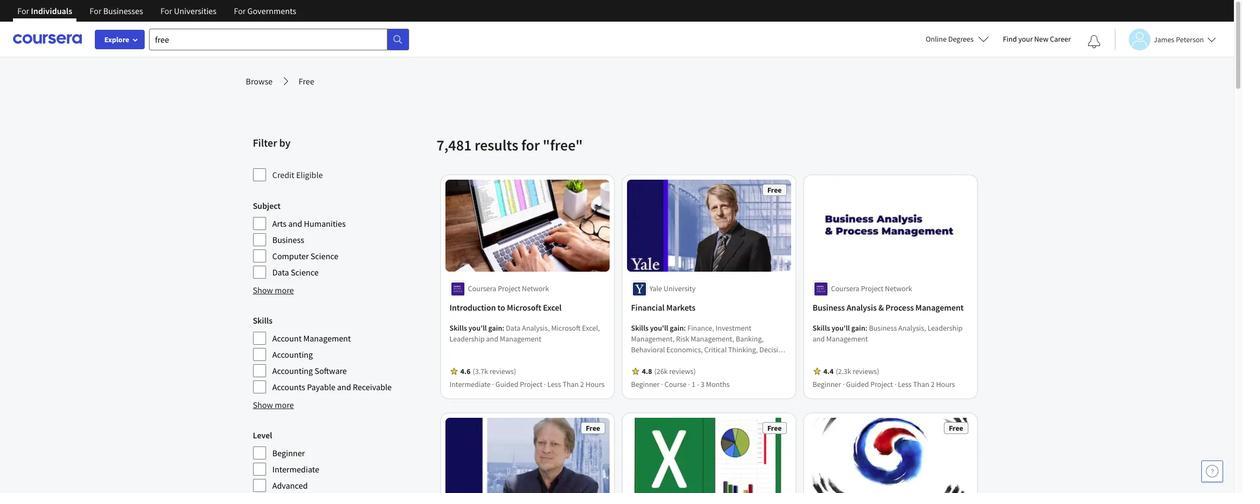 Task type: vqa. For each thing, say whether or not it's contained in the screenshot.
STATUS
no



Task type: locate. For each thing, give the bounding box(es) containing it.
than for excel
[[563, 380, 579, 390]]

business inside subject group
[[272, 235, 304, 246]]

for left universities
[[160, 5, 172, 16]]

coursera for business
[[831, 284, 860, 294]]

4 · from the left
[[689, 380, 690, 390]]

4.4 (2.3k reviews)
[[824, 367, 880, 377]]

:
[[503, 324, 505, 334], [684, 324, 686, 334], [866, 324, 868, 334]]

coursera
[[468, 284, 497, 294], [831, 284, 860, 294]]

show down data science
[[253, 285, 273, 296]]

2 horizontal spatial reviews)
[[853, 367, 880, 377]]

intermediate
[[450, 380, 491, 390], [272, 465, 319, 476]]

skills for introduction to microsoft excel
[[450, 324, 467, 334]]

management down 'introduction to microsoft excel' link
[[500, 335, 542, 345]]

management inside finance, investment management, risk management, banking, behavioral economics, critical thinking, decision making, innovation, regulations and compliance, , leadership and management
[[726, 367, 768, 377]]

1 horizontal spatial less
[[898, 380, 912, 390]]

2 horizontal spatial gain
[[852, 324, 866, 334]]

What do you want to learn? text field
[[149, 28, 388, 50]]

2 network from the left
[[885, 284, 913, 294]]

you'll down introduction
[[469, 324, 487, 334]]

leadership inside finance, investment management, risk management, banking, behavioral economics, critical thinking, decision making, innovation, regulations and compliance, , leadership and management
[[676, 367, 711, 377]]

for for governments
[[234, 5, 246, 16]]

reviews) for analysis
[[853, 367, 880, 377]]

subject group
[[253, 200, 430, 280]]

0 horizontal spatial beginner
[[272, 448, 305, 459]]

1 horizontal spatial reviews)
[[670, 367, 696, 377]]

skills you'll gain :
[[450, 324, 506, 334], [631, 324, 688, 334], [813, 324, 869, 334]]

2 horizontal spatial you'll
[[832, 324, 850, 334]]

intermediate inside "level" group
[[272, 465, 319, 476]]

1 horizontal spatial gain
[[670, 324, 684, 334]]

1 vertical spatial leadership
[[450, 335, 485, 345]]

computer
[[272, 251, 309, 262]]

0 vertical spatial leadership
[[928, 324, 963, 334]]

beginner down 4.4
[[813, 380, 842, 390]]

1 you'll from the left
[[469, 324, 487, 334]]

1 show more from the top
[[253, 285, 294, 296]]

hours for introduction to microsoft excel
[[586, 380, 605, 390]]

1 horizontal spatial beginner
[[631, 380, 660, 390]]

skills up account
[[253, 316, 273, 326]]

1 show from the top
[[253, 285, 273, 296]]

skills you'll gain : for business
[[813, 324, 869, 334]]

management up software at the bottom left of page
[[304, 333, 351, 344]]

beginner down 4.8
[[631, 380, 660, 390]]

3 skills you'll gain : from the left
[[813, 324, 869, 334]]

gain down the 'analysis'
[[852, 324, 866, 334]]

1 for from the left
[[17, 5, 29, 16]]

show more down data science
[[253, 285, 294, 296]]

1 horizontal spatial :
[[684, 324, 686, 334]]

analysis, down 'introduction to microsoft excel' link
[[522, 324, 550, 334]]

2
[[581, 380, 584, 390], [931, 380, 935, 390]]

beginner
[[631, 380, 660, 390], [813, 380, 842, 390], [272, 448, 305, 459]]

and up 4.4
[[813, 335, 825, 345]]

1 vertical spatial show more button
[[253, 399, 294, 412]]

0 horizontal spatial hours
[[586, 380, 605, 390]]

management, up critical
[[691, 335, 735, 345]]

3 you'll from the left
[[832, 324, 850, 334]]

microsoft inside data analysis, microsoft excel, leadership and management
[[551, 324, 581, 334]]

2 : from the left
[[684, 324, 686, 334]]

1 horizontal spatial data
[[506, 324, 521, 334]]

0 vertical spatial science
[[311, 251, 339, 262]]

and down software at the bottom left of page
[[337, 382, 351, 393]]

network up 'introduction to microsoft excel' link
[[522, 284, 549, 294]]

less for process
[[898, 380, 912, 390]]

1 vertical spatial intermediate
[[272, 465, 319, 476]]

accounting down account
[[272, 350, 313, 361]]

data inside data analysis, microsoft excel, leadership and management
[[506, 324, 521, 334]]

you'll
[[469, 324, 487, 334], [650, 324, 669, 334], [832, 324, 850, 334]]

for left governments
[[234, 5, 246, 16]]

0 horizontal spatial reviews)
[[490, 367, 516, 377]]

-
[[697, 380, 700, 390]]

1 horizontal spatial microsoft
[[551, 324, 581, 334]]

critical
[[705, 346, 727, 355]]

data analysis, microsoft excel, leadership and management
[[450, 324, 600, 345]]

data down computer
[[272, 267, 289, 278]]

show up level
[[253, 400, 273, 411]]

business analysis & process management
[[813, 303, 964, 314]]

for left individuals
[[17, 5, 29, 16]]

2 show more button from the top
[[253, 399, 294, 412]]

1 horizontal spatial coursera
[[831, 284, 860, 294]]

microsoft right to
[[507, 303, 542, 314]]

: down the 'analysis'
[[866, 324, 868, 334]]

microsoft down "excel"
[[551, 324, 581, 334]]

degrees
[[949, 34, 974, 44]]

you'll down financial markets
[[650, 324, 669, 334]]

management up (2.3k
[[827, 335, 868, 345]]

science
[[311, 251, 339, 262], [291, 267, 319, 278]]

0 vertical spatial business
[[272, 235, 304, 246]]

microsoft for analysis,
[[551, 324, 581, 334]]

peterson
[[1177, 34, 1205, 44]]

3 gain from the left
[[852, 324, 866, 334]]

business down &
[[869, 324, 897, 334]]

2 less from the left
[[898, 380, 912, 390]]

1 vertical spatial show more
[[253, 400, 294, 411]]

filter
[[253, 136, 277, 150]]

coursera project network up &
[[831, 284, 913, 294]]

0 horizontal spatial microsoft
[[507, 303, 542, 314]]

business inside business analysis, leadership and management
[[869, 324, 897, 334]]

less
[[548, 380, 561, 390], [898, 380, 912, 390]]

accounting
[[272, 350, 313, 361], [272, 366, 313, 377]]

skills you'll gain : down introduction
[[450, 324, 506, 334]]

4 for from the left
[[234, 5, 246, 16]]

2 for from the left
[[90, 5, 102, 16]]

2 than from the left
[[914, 380, 930, 390]]

and down to
[[486, 335, 499, 345]]

1 horizontal spatial 2
[[931, 380, 935, 390]]

your
[[1019, 34, 1033, 44]]

0 vertical spatial show
[[253, 285, 273, 296]]

science for data science
[[291, 267, 319, 278]]

you'll for introduction
[[469, 324, 487, 334]]

guided
[[496, 380, 519, 390], [846, 380, 869, 390]]

introduction to microsoft excel link
[[450, 302, 605, 315]]

and down regulations
[[713, 367, 725, 377]]

2 management, from the left
[[691, 335, 735, 345]]

3 for from the left
[[160, 5, 172, 16]]

2 horizontal spatial business
[[869, 324, 897, 334]]

show more button down the accounts
[[253, 399, 294, 412]]

1 analysis, from the left
[[522, 324, 550, 334]]

0 vertical spatial show more button
[[253, 284, 294, 297]]

reviews) up beginner · guided project · less than 2 hours
[[853, 367, 880, 377]]

1 horizontal spatial skills you'll gain :
[[631, 324, 688, 334]]

skills you'll gain : down financial markets
[[631, 324, 688, 334]]

3 · from the left
[[661, 380, 663, 390]]

management right "process"
[[916, 303, 964, 314]]

business left the 'analysis'
[[813, 303, 845, 314]]

gain
[[489, 324, 503, 334], [670, 324, 684, 334], [852, 324, 866, 334]]

show more button down data science
[[253, 284, 294, 297]]

coursera project network up introduction to microsoft excel
[[468, 284, 549, 294]]

0 vertical spatial more
[[275, 285, 294, 296]]

help center image
[[1206, 466, 1219, 479]]

0 horizontal spatial gain
[[489, 324, 503, 334]]

level
[[253, 431, 272, 441]]

data science
[[272, 267, 319, 278]]

intermediate for intermediate · guided project · less than 2 hours
[[450, 380, 491, 390]]

: up risk
[[684, 324, 686, 334]]

guided down 4.4 (2.3k reviews)
[[846, 380, 869, 390]]

1 than from the left
[[563, 380, 579, 390]]

coursera up the 'analysis'
[[831, 284, 860, 294]]

accounting up the accounts
[[272, 366, 313, 377]]

2 vertical spatial business
[[869, 324, 897, 334]]

yale
[[650, 284, 662, 294]]

1 hours from the left
[[586, 380, 605, 390]]

network up "process"
[[885, 284, 913, 294]]

management, up behavioral
[[631, 335, 675, 345]]

skills down financial at the right bottom of the page
[[631, 324, 649, 334]]

2 guided from the left
[[846, 380, 869, 390]]

0 horizontal spatial than
[[563, 380, 579, 390]]

show more down the accounts
[[253, 400, 294, 411]]

2 for process
[[931, 380, 935, 390]]

governments
[[248, 5, 296, 16]]

process
[[886, 303, 914, 314]]

1 horizontal spatial guided
[[846, 380, 869, 390]]

you'll for financial
[[650, 324, 669, 334]]

2 horizontal spatial skills you'll gain :
[[813, 324, 869, 334]]

thinking,
[[729, 346, 758, 355]]

coursera project network
[[468, 284, 549, 294], [831, 284, 913, 294]]

1 reviews) from the left
[[490, 367, 516, 377]]

james peterson
[[1154, 34, 1205, 44]]

for governments
[[234, 5, 296, 16]]

show more for accounts payable and receivable
[[253, 400, 294, 411]]

2 show from the top
[[253, 400, 273, 411]]

0 horizontal spatial management,
[[631, 335, 675, 345]]

you'll down the 'analysis'
[[832, 324, 850, 334]]

data inside subject group
[[272, 267, 289, 278]]

1 horizontal spatial leadership
[[676, 367, 711, 377]]

skills up 4.4
[[813, 324, 830, 334]]

analysis, inside data analysis, microsoft excel, leadership and management
[[522, 324, 550, 334]]

skills for financial markets
[[631, 324, 649, 334]]

1 coursera project network from the left
[[468, 284, 549, 294]]

for
[[17, 5, 29, 16], [90, 5, 102, 16], [160, 5, 172, 16], [234, 5, 246, 16]]

browse link
[[246, 75, 273, 88]]

1 horizontal spatial hours
[[937, 380, 956, 390]]

3 : from the left
[[866, 324, 868, 334]]

microsoft
[[507, 303, 542, 314], [551, 324, 581, 334]]

gain up risk
[[670, 324, 684, 334]]

leadership inside business analysis, leadership and management
[[928, 324, 963, 334]]

1 horizontal spatial than
[[914, 380, 930, 390]]

analysis, for process
[[899, 324, 927, 334]]

finance,
[[688, 324, 714, 334]]

than for process
[[914, 380, 930, 390]]

0 vertical spatial show more
[[253, 285, 294, 296]]

0 horizontal spatial 2
[[581, 380, 584, 390]]

3 reviews) from the left
[[853, 367, 880, 377]]

0 horizontal spatial less
[[548, 380, 561, 390]]

2 show more from the top
[[253, 400, 294, 411]]

more down data science
[[275, 285, 294, 296]]

0 horizontal spatial coursera
[[468, 284, 497, 294]]

1 horizontal spatial management,
[[691, 335, 735, 345]]

1 gain from the left
[[489, 324, 503, 334]]

1 vertical spatial microsoft
[[551, 324, 581, 334]]

decision
[[760, 346, 787, 355]]

2 vertical spatial leadership
[[676, 367, 711, 377]]

1 vertical spatial accounting
[[272, 366, 313, 377]]

1 less from the left
[[548, 380, 561, 390]]

0 horizontal spatial you'll
[[469, 324, 487, 334]]

0 horizontal spatial skills you'll gain :
[[450, 324, 506, 334]]

coursera project network for analysis
[[831, 284, 913, 294]]

beginner inside "level" group
[[272, 448, 305, 459]]

science down computer science at the left bottom of page
[[291, 267, 319, 278]]

arts and humanities
[[272, 219, 346, 229]]

1 horizontal spatial network
[[885, 284, 913, 294]]

1 network from the left
[[522, 284, 549, 294]]

accounting for accounting
[[272, 350, 313, 361]]

&
[[879, 303, 884, 314]]

1 horizontal spatial analysis,
[[899, 324, 927, 334]]

1 horizontal spatial business
[[813, 303, 845, 314]]

innovation,
[[658, 356, 694, 366]]

hours
[[586, 380, 605, 390], [937, 380, 956, 390]]

2 2 from the left
[[931, 380, 935, 390]]

more for accounts
[[275, 400, 294, 411]]

making,
[[631, 356, 656, 366]]

2 analysis, from the left
[[899, 324, 927, 334]]

2 coursera project network from the left
[[831, 284, 913, 294]]

1 · from the left
[[492, 380, 494, 390]]

1 show more button from the top
[[253, 284, 294, 297]]

data
[[272, 267, 289, 278], [506, 324, 521, 334]]

and inside subject group
[[288, 219, 302, 229]]

2 accounting from the top
[[272, 366, 313, 377]]

2 horizontal spatial :
[[866, 324, 868, 334]]

browse
[[246, 76, 273, 87]]

2 reviews) from the left
[[670, 367, 696, 377]]

businesses
[[103, 5, 143, 16]]

2 gain from the left
[[670, 324, 684, 334]]

1 vertical spatial more
[[275, 400, 294, 411]]

1 : from the left
[[503, 324, 505, 334]]

beginner up 'advanced' at the left of the page
[[272, 448, 305, 459]]

risk
[[676, 335, 690, 345]]

markets
[[667, 303, 696, 314]]

0 horizontal spatial business
[[272, 235, 304, 246]]

1 more from the top
[[275, 285, 294, 296]]

management,
[[631, 335, 675, 345], [691, 335, 735, 345]]

2 more from the top
[[275, 400, 294, 411]]

1 management, from the left
[[631, 335, 675, 345]]

universities
[[174, 5, 217, 16]]

data down introduction to microsoft excel
[[506, 324, 521, 334]]

intermediate up 'advanced' at the left of the page
[[272, 465, 319, 476]]

microsoft inside 'introduction to microsoft excel' link
[[507, 303, 542, 314]]

skills you'll gain : for introduction
[[450, 324, 506, 334]]

: down to
[[503, 324, 505, 334]]

1 horizontal spatial coursera project network
[[831, 284, 913, 294]]

6 · from the left
[[895, 380, 897, 390]]

yale university
[[650, 284, 696, 294]]

·
[[492, 380, 494, 390], [544, 380, 546, 390], [661, 380, 663, 390], [689, 380, 690, 390], [843, 380, 845, 390], [895, 380, 897, 390]]

2 you'll from the left
[[650, 324, 669, 334]]

business
[[272, 235, 304, 246], [813, 303, 845, 314], [869, 324, 897, 334]]

None search field
[[149, 28, 409, 50]]

0 horizontal spatial network
[[522, 284, 549, 294]]

1 vertical spatial show
[[253, 400, 273, 411]]

show more for data science
[[253, 285, 294, 296]]

0 horizontal spatial coursera project network
[[468, 284, 549, 294]]

1 horizontal spatial you'll
[[650, 324, 669, 334]]

project up introduction to microsoft excel
[[498, 284, 521, 294]]

0 vertical spatial intermediate
[[450, 380, 491, 390]]

1 skills you'll gain : from the left
[[450, 324, 506, 334]]

0 vertical spatial accounting
[[272, 350, 313, 361]]

and right arts
[[288, 219, 302, 229]]

1 coursera from the left
[[468, 284, 497, 294]]

management
[[916, 303, 964, 314], [304, 333, 351, 344], [500, 335, 542, 345], [827, 335, 868, 345], [726, 367, 768, 377]]

reviews)
[[490, 367, 516, 377], [670, 367, 696, 377], [853, 367, 880, 377]]

business for business analysis, leadership and management
[[869, 324, 897, 334]]

beginner for beginner · course · 1 - 3 months
[[631, 380, 660, 390]]

account management
[[272, 333, 351, 344]]

0 vertical spatial microsoft
[[507, 303, 542, 314]]

2 skills you'll gain : from the left
[[631, 324, 688, 334]]

find
[[1003, 34, 1017, 44]]

analysis,
[[522, 324, 550, 334], [899, 324, 927, 334]]

project down data analysis, microsoft excel, leadership and management
[[520, 380, 543, 390]]

reviews) down innovation,
[[670, 367, 696, 377]]

more down the accounts
[[275, 400, 294, 411]]

data for science
[[272, 267, 289, 278]]

guided for to
[[496, 380, 519, 390]]

1 horizontal spatial intermediate
[[450, 380, 491, 390]]

skills down introduction
[[450, 324, 467, 334]]

level group
[[253, 429, 430, 494]]

2 hours from the left
[[937, 380, 956, 390]]

analysis, inside business analysis, leadership and management
[[899, 324, 927, 334]]

0 horizontal spatial leadership
[[450, 335, 485, 345]]

0 horizontal spatial guided
[[496, 380, 519, 390]]

2 coursera from the left
[[831, 284, 860, 294]]

1 vertical spatial science
[[291, 267, 319, 278]]

leadership
[[928, 324, 963, 334], [450, 335, 485, 345], [676, 367, 711, 377]]

(2.3k
[[836, 367, 852, 377]]

reviews) right (3.7k
[[490, 367, 516, 377]]

leadership inside data analysis, microsoft excel, leadership and management
[[450, 335, 485, 345]]

management inside business analysis, leadership and management
[[827, 335, 868, 345]]

project
[[498, 284, 521, 294], [861, 284, 884, 294], [520, 380, 543, 390], [871, 380, 893, 390]]

2 horizontal spatial beginner
[[813, 380, 842, 390]]

skills you'll gain : down the 'analysis'
[[813, 324, 869, 334]]

0 horizontal spatial intermediate
[[272, 465, 319, 476]]

0 horizontal spatial :
[[503, 324, 505, 334]]

0 horizontal spatial analysis,
[[522, 324, 550, 334]]

show for data
[[253, 285, 273, 296]]

0 vertical spatial data
[[272, 267, 289, 278]]

management down thinking,
[[726, 367, 768, 377]]

business up computer
[[272, 235, 304, 246]]

guided down 4.6 (3.7k reviews)
[[496, 380, 519, 390]]

7,481 results for "free"
[[437, 136, 583, 155]]

coursera project network for to
[[468, 284, 549, 294]]

1 vertical spatial data
[[506, 324, 521, 334]]

1 guided from the left
[[496, 380, 519, 390]]

7,481
[[437, 136, 472, 155]]

2 horizontal spatial leadership
[[928, 324, 963, 334]]

compliance,
[[631, 367, 671, 377]]

gain down to
[[489, 324, 503, 334]]

science down humanities
[[311, 251, 339, 262]]

4.6
[[461, 367, 471, 377]]

1 vertical spatial business
[[813, 303, 845, 314]]

1 accounting from the top
[[272, 350, 313, 361]]

intermediate down 4.6
[[450, 380, 491, 390]]

analysis, down "process"
[[899, 324, 927, 334]]

1 2 from the left
[[581, 380, 584, 390]]

coursera up introduction
[[468, 284, 497, 294]]

for left businesses
[[90, 5, 102, 16]]

0 horizontal spatial data
[[272, 267, 289, 278]]

2 for excel
[[581, 380, 584, 390]]



Task type: describe. For each thing, give the bounding box(es) containing it.
explore button
[[95, 30, 145, 49]]

4.8
[[642, 367, 652, 377]]

arts
[[272, 219, 287, 229]]

network for excel
[[522, 284, 549, 294]]

for
[[522, 136, 540, 155]]

project up &
[[861, 284, 884, 294]]

(26k
[[655, 367, 668, 377]]

online
[[926, 34, 947, 44]]

financial
[[631, 303, 665, 314]]

reviews) for markets
[[670, 367, 696, 377]]

account
[[272, 333, 302, 344]]

management inside data analysis, microsoft excel, leadership and management
[[500, 335, 542, 345]]

skills inside group
[[253, 316, 273, 326]]

accounting for accounting software
[[272, 366, 313, 377]]

analysis, for excel
[[522, 324, 550, 334]]

find your new career link
[[998, 33, 1077, 46]]

accounts
[[272, 382, 305, 393]]

science for computer science
[[311, 251, 339, 262]]

project down 4.4 (2.3k reviews)
[[871, 380, 893, 390]]

excel,
[[582, 324, 600, 334]]

months
[[706, 380, 730, 390]]

banner navigation
[[9, 0, 305, 30]]

course
[[665, 380, 687, 390]]

show more button for data
[[253, 284, 294, 297]]

: for to
[[503, 324, 505, 334]]

and inside business analysis, leadership and management
[[813, 335, 825, 345]]

economics,
[[667, 346, 703, 355]]

skills you'll gain : for financial
[[631, 324, 688, 334]]

management inside skills group
[[304, 333, 351, 344]]

accounting software
[[272, 366, 347, 377]]

,
[[673, 367, 674, 377]]

business analysis & process management link
[[813, 302, 969, 315]]

coursera image
[[13, 30, 82, 48]]

individuals
[[31, 5, 72, 16]]

james peterson button
[[1115, 28, 1217, 50]]

beginner · guided project · less than 2 hours
[[813, 380, 956, 390]]

coursera for introduction
[[468, 284, 497, 294]]

james
[[1154, 34, 1175, 44]]

accounts payable and receivable
[[272, 382, 392, 393]]

university
[[664, 284, 696, 294]]

1
[[692, 380, 696, 390]]

results
[[475, 136, 519, 155]]

beginner for beginner · guided project · less than 2 hours
[[813, 380, 842, 390]]

for for individuals
[[17, 5, 29, 16]]

show more button for accounts
[[253, 399, 294, 412]]

to
[[498, 303, 505, 314]]

for for universities
[[160, 5, 172, 16]]

gain for to
[[489, 324, 503, 334]]

by
[[279, 136, 291, 150]]

"free"
[[543, 136, 583, 155]]

skills group
[[253, 314, 430, 395]]

subject
[[253, 201, 281, 211]]

introduction to microsoft excel
[[450, 303, 562, 314]]

and inside skills group
[[337, 382, 351, 393]]

for businesses
[[90, 5, 143, 16]]

investment
[[716, 324, 752, 334]]

5 · from the left
[[843, 380, 845, 390]]

intermediate · guided project · less than 2 hours
[[450, 380, 605, 390]]

business analysis, leadership and management
[[813, 324, 963, 345]]

financial markets link
[[631, 302, 787, 315]]

banking,
[[736, 335, 764, 345]]

business for business
[[272, 235, 304, 246]]

data for analysis,
[[506, 324, 521, 334]]

eligible
[[296, 170, 323, 181]]

gain for markets
[[670, 324, 684, 334]]

4.6 (3.7k reviews)
[[461, 367, 516, 377]]

4.8 (26k reviews)
[[642, 367, 696, 377]]

introduction
[[450, 303, 496, 314]]

more for data
[[275, 285, 294, 296]]

you'll for business
[[832, 324, 850, 334]]

: for markets
[[684, 324, 686, 334]]

4.4
[[824, 367, 834, 377]]

intermediate for intermediate
[[272, 465, 319, 476]]

show notifications image
[[1088, 35, 1101, 48]]

for universities
[[160, 5, 217, 16]]

3
[[701, 380, 705, 390]]

business for business analysis & process management
[[813, 303, 845, 314]]

credit eligible
[[272, 170, 323, 181]]

skills for business analysis & process management
[[813, 324, 830, 334]]

humanities
[[304, 219, 346, 229]]

online degrees
[[926, 34, 974, 44]]

guided for analysis
[[846, 380, 869, 390]]

hours for business analysis & process management
[[937, 380, 956, 390]]

payable
[[307, 382, 336, 393]]

beginner · course · 1 - 3 months
[[631, 380, 730, 390]]

(3.7k
[[473, 367, 488, 377]]

2 · from the left
[[544, 380, 546, 390]]

career
[[1050, 34, 1071, 44]]

find your new career
[[1003, 34, 1071, 44]]

reviews) for to
[[490, 367, 516, 377]]

finance, investment management, risk management, banking, behavioral economics, critical thinking, decision making, innovation, regulations and compliance, , leadership and management
[[631, 324, 787, 377]]

for for businesses
[[90, 5, 102, 16]]

advanced
[[272, 481, 308, 492]]

beginner for beginner
[[272, 448, 305, 459]]

gain for analysis
[[852, 324, 866, 334]]

and inside data analysis, microsoft excel, leadership and management
[[486, 335, 499, 345]]

microsoft for to
[[507, 303, 542, 314]]

excel
[[543, 303, 562, 314]]

: for analysis
[[866, 324, 868, 334]]

network for process
[[885, 284, 913, 294]]

filter by
[[253, 136, 291, 150]]

new
[[1035, 34, 1049, 44]]

show for accounts
[[253, 400, 273, 411]]

for individuals
[[17, 5, 72, 16]]

analysis
[[847, 303, 877, 314]]

credit
[[272, 170, 295, 181]]

financial markets
[[631, 303, 696, 314]]

online degrees button
[[918, 27, 998, 51]]

regulations
[[695, 356, 733, 366]]

software
[[315, 366, 347, 377]]

less for excel
[[548, 380, 561, 390]]

and down thinking,
[[734, 356, 746, 366]]

receivable
[[353, 382, 392, 393]]

explore
[[104, 35, 129, 44]]

computer science
[[272, 251, 339, 262]]



